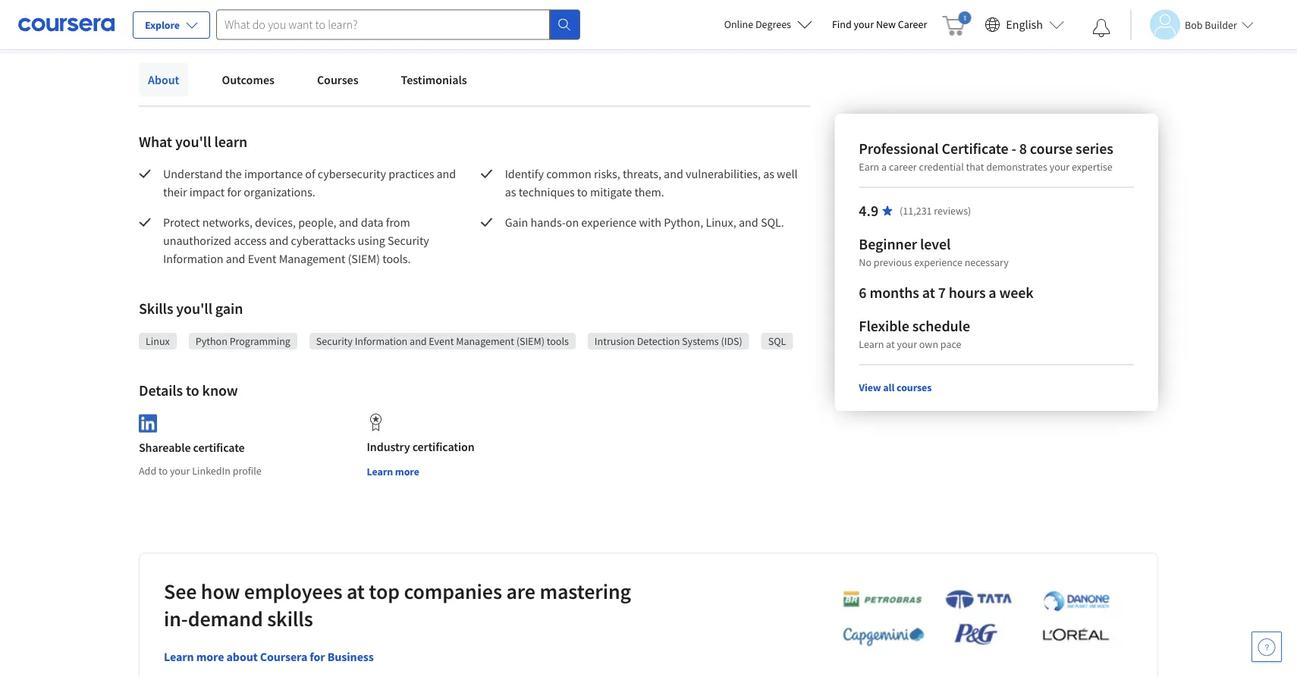 Task type: locate. For each thing, give the bounding box(es) containing it.
1 vertical spatial for
[[310, 650, 325, 665]]

for left business
[[310, 650, 325, 665]]

your down course
[[1050, 160, 1070, 174]]

more down industry certification
[[395, 465, 419, 479]]

see
[[164, 578, 197, 605]]

0 vertical spatial management
[[279, 251, 345, 266]]

schedule
[[912, 317, 970, 336]]

0 vertical spatial to
[[577, 184, 588, 200]]

at inside flexible schedule learn at your own pace
[[886, 338, 895, 351]]

more for learn more
[[395, 465, 419, 479]]

threats,
[[623, 166, 661, 181]]

certificate
[[193, 441, 245, 456]]

all
[[883, 381, 895, 394]]

0 horizontal spatial to
[[159, 464, 168, 478]]

your inside "professional certificate - 8 course series earn a career credential that demonstrates your expertise"
[[1050, 160, 1070, 174]]

python programming
[[196, 335, 290, 348]]

0 vertical spatial for
[[227, 184, 241, 200]]

to down common
[[577, 184, 588, 200]]

as down identify on the top of page
[[505, 184, 516, 200]]

learn inside • learn more
[[320, 1, 348, 16]]

1 vertical spatial with
[[639, 215, 661, 230]]

and inside identify common risks, threats, and vulnerabilities, as well as techniques to mitigate them.
[[664, 166, 683, 181]]

7
[[938, 283, 946, 302]]

(ids)
[[721, 335, 742, 348]]

business
[[327, 650, 374, 665]]

1 vertical spatial to
[[186, 381, 199, 400]]

employees
[[244, 578, 342, 605]]

1 horizontal spatial (siem)
[[516, 335, 545, 348]]

learn
[[320, 1, 348, 16], [859, 338, 884, 351], [367, 465, 393, 479], [164, 650, 194, 665]]

linux
[[146, 335, 170, 348]]

months
[[870, 283, 919, 302]]

1 vertical spatial management
[[456, 335, 514, 348]]

learn inside button
[[367, 465, 393, 479]]

2 vertical spatial at
[[347, 578, 365, 605]]

experience
[[581, 215, 637, 230], [914, 256, 963, 269]]

0 horizontal spatial information
[[163, 251, 223, 266]]

security down from
[[388, 233, 429, 248]]

None search field
[[216, 9, 580, 40]]

management
[[279, 251, 345, 266], [456, 335, 514, 348]]

1 horizontal spatial more
[[351, 1, 378, 16]]

credential
[[919, 160, 964, 174]]

management down cyberattacks
[[279, 251, 345, 266]]

0 vertical spatial (siem)
[[348, 251, 380, 266]]

with down them.
[[639, 215, 661, 230]]

details to know
[[139, 381, 238, 400]]

coursera
[[260, 650, 307, 665]]

understand the importance of cybersecurity practices and their impact for organizations.
[[163, 166, 459, 200]]

your inside flexible schedule learn at your own pace
[[897, 338, 917, 351]]

1 horizontal spatial experience
[[914, 256, 963, 269]]

experience down level at the right top
[[914, 256, 963, 269]]

experience inside beginner level no previous experience necessary
[[914, 256, 963, 269]]

find your new career
[[832, 17, 927, 31]]

english button
[[979, 0, 1070, 49]]

at left top
[[347, 578, 365, 605]]

gain
[[215, 299, 243, 318]]

career
[[898, 17, 927, 31]]

you'll up understand
[[175, 132, 211, 151]]

as
[[763, 166, 774, 181], [505, 184, 516, 200]]

english
[[1006, 17, 1043, 32]]

more inside button
[[395, 465, 419, 479]]

explore button
[[133, 11, 210, 39]]

to for know
[[186, 381, 199, 400]]

coursera enterprise logos image
[[820, 590, 1123, 655]]

linux,
[[706, 215, 736, 230]]

to right add at the bottom of page
[[159, 464, 168, 478]]

1 vertical spatial more
[[395, 465, 419, 479]]

0 horizontal spatial event
[[248, 251, 276, 266]]

at for see how employees at top companies are mastering in-demand skills
[[347, 578, 365, 605]]

0 horizontal spatial management
[[279, 251, 345, 266]]

learn down flexible
[[859, 338, 884, 351]]

more
[[351, 1, 378, 16], [395, 465, 419, 479], [196, 650, 224, 665]]

no
[[859, 256, 872, 269]]

to left the know
[[186, 381, 199, 400]]

1 horizontal spatial as
[[763, 166, 774, 181]]

4.9
[[859, 201, 878, 220]]

6
[[859, 283, 867, 302]]

networks,
[[202, 215, 253, 230]]

0 horizontal spatial security
[[316, 335, 353, 348]]

0 horizontal spatial for
[[227, 184, 241, 200]]

2 horizontal spatial more
[[395, 465, 419, 479]]

learn more button
[[367, 464, 419, 479]]

more right •
[[351, 1, 378, 16]]

your down shareable certificate
[[170, 464, 190, 478]]

at left "7" in the top right of the page
[[922, 283, 935, 302]]

1 vertical spatial experience
[[914, 256, 963, 269]]

0 vertical spatial security
[[388, 233, 429, 248]]

a
[[882, 160, 887, 174], [989, 283, 996, 302]]

a left week
[[989, 283, 996, 302]]

at down flexible
[[886, 338, 895, 351]]

learn down industry at the left of the page
[[367, 465, 393, 479]]

find
[[832, 17, 852, 31]]

2 vertical spatial more
[[196, 650, 224, 665]]

shopping cart: 1 item image
[[942, 11, 971, 36]]

your
[[854, 17, 874, 31], [1050, 160, 1070, 174], [897, 338, 917, 351], [170, 464, 190, 478]]

online
[[724, 17, 753, 31]]

1 horizontal spatial management
[[456, 335, 514, 348]]

what
[[139, 132, 172, 151]]

new
[[876, 17, 896, 31]]

practices
[[389, 166, 434, 181]]

0 horizontal spatial (siem)
[[348, 251, 380, 266]]

more left about
[[196, 650, 224, 665]]

6 months at 7 hours a week
[[859, 283, 1034, 302]]

access
[[234, 233, 267, 248]]

as left well
[[763, 166, 774, 181]]

1 horizontal spatial at
[[886, 338, 895, 351]]

python,
[[664, 215, 703, 230]]

0 vertical spatial at
[[922, 283, 935, 302]]

included
[[139, 1, 183, 16]]

pace
[[941, 338, 962, 351]]

0 vertical spatial you'll
[[175, 132, 211, 151]]

2 horizontal spatial to
[[577, 184, 588, 200]]

management left tools
[[456, 335, 514, 348]]

2 vertical spatial to
[[159, 464, 168, 478]]

1 vertical spatial at
[[886, 338, 895, 351]]

a right earn
[[882, 160, 887, 174]]

1 vertical spatial event
[[429, 335, 454, 348]]

event
[[248, 251, 276, 266], [429, 335, 454, 348]]

add
[[139, 464, 156, 478]]

0 vertical spatial with
[[186, 1, 208, 16]]

0 horizontal spatial a
[[882, 160, 887, 174]]

about link
[[139, 63, 188, 96]]

event inside protect networks, devices, people, and data from unauthorized access and cyberattacks using security information and event management (siem) tools.
[[248, 251, 276, 266]]

shareable certificate
[[139, 441, 245, 456]]

you'll
[[175, 132, 211, 151], [176, 299, 212, 318]]

to
[[577, 184, 588, 200], [186, 381, 199, 400], [159, 464, 168, 478]]

experience down the mitigate
[[581, 215, 637, 230]]

1 vertical spatial you'll
[[176, 299, 212, 318]]

at
[[922, 283, 935, 302], [886, 338, 895, 351], [347, 578, 365, 605]]

0 vertical spatial more
[[351, 1, 378, 16]]

to for your
[[159, 464, 168, 478]]

view
[[859, 381, 881, 394]]

for down the in the top left of the page
[[227, 184, 241, 200]]

flexible schedule learn at your own pace
[[859, 317, 970, 351]]

security right programming
[[316, 335, 353, 348]]

details
[[139, 381, 183, 400]]

0 horizontal spatial at
[[347, 578, 365, 605]]

0 vertical spatial experience
[[581, 215, 637, 230]]

for
[[227, 184, 241, 200], [310, 650, 325, 665]]

0 vertical spatial information
[[163, 251, 223, 266]]

and
[[437, 166, 456, 181], [664, 166, 683, 181], [339, 215, 358, 230], [739, 215, 758, 230], [269, 233, 289, 248], [226, 251, 245, 266], [410, 335, 427, 348]]

shareable
[[139, 441, 191, 456]]

learn more link
[[320, 0, 378, 17]]

coursera image
[[18, 12, 115, 37]]

0 horizontal spatial as
[[505, 184, 516, 200]]

learn right •
[[320, 1, 348, 16]]

at inside see how employees at top companies are mastering in-demand skills
[[347, 578, 365, 605]]

0 vertical spatial event
[[248, 251, 276, 266]]

0 vertical spatial a
[[882, 160, 887, 174]]

1 horizontal spatial event
[[429, 335, 454, 348]]

sql
[[768, 335, 786, 348]]

learn more
[[367, 465, 419, 479]]

1 horizontal spatial information
[[355, 335, 408, 348]]

gain
[[505, 215, 528, 230]]

1 vertical spatial (siem)
[[516, 335, 545, 348]]

learn down in-
[[164, 650, 194, 665]]

techniques
[[519, 184, 575, 200]]

0 horizontal spatial more
[[196, 650, 224, 665]]

are
[[506, 578, 536, 605]]

What do you want to learn? text field
[[216, 9, 550, 40]]

your left own
[[897, 338, 917, 351]]

(siem) left tools
[[516, 335, 545, 348]]

1 vertical spatial as
[[505, 184, 516, 200]]

1 vertical spatial security
[[316, 335, 353, 348]]

1 horizontal spatial security
[[388, 233, 429, 248]]

profile
[[233, 464, 262, 478]]

at for flexible schedule learn at your own pace
[[886, 338, 895, 351]]

1 horizontal spatial a
[[989, 283, 996, 302]]

with right included
[[186, 1, 208, 16]]

(siem) inside protect networks, devices, people, and data from unauthorized access and cyberattacks using security information and event management (siem) tools.
[[348, 251, 380, 266]]

degrees
[[756, 17, 791, 31]]

data
[[361, 215, 383, 230]]

you'll left gain
[[176, 299, 212, 318]]

(11,231
[[900, 204, 932, 218]]

1 horizontal spatial with
[[639, 215, 661, 230]]

using
[[358, 233, 385, 248]]

1 horizontal spatial to
[[186, 381, 199, 400]]

(siem) down using
[[348, 251, 380, 266]]



Task type: vqa. For each thing, say whether or not it's contained in the screenshot.
the log in link
no



Task type: describe. For each thing, give the bounding box(es) containing it.
show notifications image
[[1092, 19, 1111, 37]]

bob builder
[[1185, 18, 1237, 31]]

security information and event management (siem) tools
[[316, 335, 569, 348]]

unauthorized
[[163, 233, 231, 248]]

risks,
[[594, 166, 620, 181]]

outcomes link
[[213, 63, 284, 96]]

impact
[[189, 184, 225, 200]]

vulnerabilities,
[[686, 166, 761, 181]]

management inside protect networks, devices, people, and data from unauthorized access and cyberattacks using security information and event management (siem) tools.
[[279, 251, 345, 266]]

and inside understand the importance of cybersecurity practices and their impact for organizations.
[[437, 166, 456, 181]]

demand
[[188, 606, 263, 632]]

more for learn more about coursera for business
[[196, 650, 224, 665]]

included with
[[139, 1, 211, 16]]

bob builder button
[[1130, 9, 1254, 40]]

(11,231 reviews)
[[900, 204, 971, 218]]

well
[[777, 166, 798, 181]]

0 horizontal spatial experience
[[581, 215, 637, 230]]

top
[[369, 578, 400, 605]]

reviews)
[[934, 204, 971, 218]]

the
[[225, 166, 242, 181]]

industry certification
[[367, 439, 475, 454]]

bob
[[1185, 18, 1203, 31]]

series
[[1076, 139, 1113, 158]]

week
[[999, 283, 1034, 302]]

you'll for skills
[[176, 299, 212, 318]]

•
[[309, 0, 314, 16]]

sql.
[[761, 215, 784, 230]]

on
[[566, 215, 579, 230]]

people,
[[298, 215, 336, 230]]

professional
[[859, 139, 939, 158]]

identify
[[505, 166, 544, 181]]

beginner
[[859, 235, 917, 254]]

common
[[546, 166, 591, 181]]

1 horizontal spatial for
[[310, 650, 325, 665]]

your right find at the right
[[854, 17, 874, 31]]

skills you'll gain
[[139, 299, 243, 318]]

know
[[202, 381, 238, 400]]

python
[[196, 335, 227, 348]]

hands-
[[531, 215, 566, 230]]

information inside protect networks, devices, people, and data from unauthorized access and cyberattacks using security information and event management (siem) tools.
[[163, 251, 223, 266]]

organizations.
[[244, 184, 315, 200]]

hours
[[949, 283, 986, 302]]

necessary
[[965, 256, 1009, 269]]

help center image
[[1258, 638, 1276, 656]]

them.
[[635, 184, 664, 200]]

tools
[[547, 335, 569, 348]]

linkedin
[[192, 464, 231, 478]]

flexible
[[859, 317, 909, 336]]

career
[[889, 160, 917, 174]]

for inside understand the importance of cybersecurity practices and their impact for organizations.
[[227, 184, 241, 200]]

courses
[[897, 381, 932, 394]]

testimonials link
[[392, 63, 476, 96]]

security inside protect networks, devices, people, and data from unauthorized access and cyberattacks using security information and event management (siem) tools.
[[388, 233, 429, 248]]

about
[[148, 72, 179, 87]]

intrusion
[[595, 335, 635, 348]]

their
[[163, 184, 187, 200]]

importance
[[244, 166, 303, 181]]

more inside • learn more
[[351, 1, 378, 16]]

see how employees at top companies are mastering in-demand skills
[[164, 578, 631, 632]]

skills
[[139, 299, 173, 318]]

systems
[[682, 335, 719, 348]]

previous
[[874, 256, 912, 269]]

1 vertical spatial a
[[989, 283, 996, 302]]

industry
[[367, 439, 410, 454]]

cyberattacks
[[291, 233, 355, 248]]

2 horizontal spatial at
[[922, 283, 935, 302]]

level
[[920, 235, 951, 254]]

learn more about coursera for business
[[164, 650, 374, 665]]

online degrees button
[[712, 8, 825, 41]]

learn
[[214, 132, 247, 151]]

a inside "professional certificate - 8 course series earn a career credential that demonstrates your expertise"
[[882, 160, 887, 174]]

coursera plus image
[[211, 4, 303, 13]]

understand
[[163, 166, 223, 181]]

certificate
[[942, 139, 1009, 158]]

how
[[201, 578, 240, 605]]

view all courses link
[[859, 381, 932, 394]]

learn more about coursera for business link
[[164, 650, 374, 665]]

0 horizontal spatial with
[[186, 1, 208, 16]]

0 vertical spatial as
[[763, 166, 774, 181]]

programming
[[230, 335, 290, 348]]

earn
[[859, 160, 879, 174]]

own
[[919, 338, 938, 351]]

1 vertical spatial information
[[355, 335, 408, 348]]

what you'll learn
[[139, 132, 247, 151]]

• learn more
[[309, 0, 378, 16]]

add to your linkedin profile
[[139, 464, 262, 478]]

courses link
[[308, 63, 368, 96]]

you'll for what
[[175, 132, 211, 151]]

builder
[[1205, 18, 1237, 31]]

to inside identify common risks, threats, and vulnerabilities, as well as techniques to mitigate them.
[[577, 184, 588, 200]]

testimonials
[[401, 72, 467, 87]]

learn inside flexible schedule learn at your own pace
[[859, 338, 884, 351]]

protect networks, devices, people, and data from unauthorized access and cyberattacks using security information and event management (siem) tools.
[[163, 215, 432, 266]]

companies
[[404, 578, 502, 605]]

demonstrates
[[986, 160, 1048, 174]]



